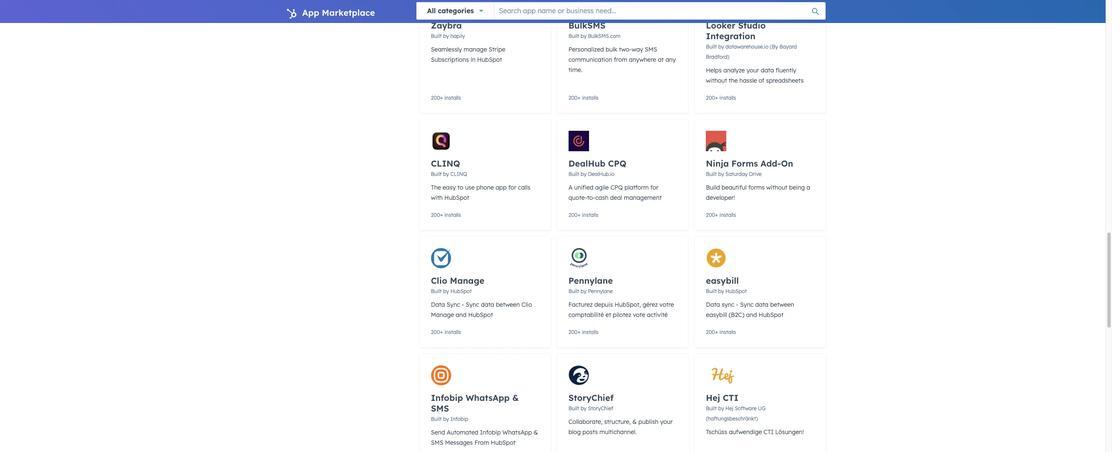 Task type: locate. For each thing, give the bounding box(es) containing it.
1 horizontal spatial data
[[706, 301, 720, 309]]

personalized bulk two-way sms communication from anywhere at any time.
[[568, 46, 676, 74]]

a unified agile cpq platform for quote-to-cash deal management
[[568, 184, 662, 202]]

0 horizontal spatial and
[[456, 311, 467, 319]]

your up the hassle
[[747, 66, 759, 74]]

1 horizontal spatial your
[[747, 66, 759, 74]]

200 + installs down quote-
[[568, 212, 599, 218]]

by up collaborate,
[[581, 405, 587, 412]]

cti left lösungen!
[[764, 428, 774, 436]]

clio inside clio manage built by hubspot
[[431, 275, 447, 286]]

& inside collaborate, structure, & publish your blog posts multichannel.
[[632, 418, 637, 426]]

by inside clio manage built by hubspot
[[443, 288, 449, 295]]

2 vertical spatial &
[[534, 429, 538, 436]]

data inside data sync - sync data between clio manage and hubspot
[[431, 301, 445, 309]]

activité
[[647, 311, 668, 319]]

whatsapp inside infobip whatsapp & sms built by infobip
[[466, 393, 510, 403]]

1 for from the left
[[508, 184, 516, 191]]

1 vertical spatial manage
[[431, 311, 454, 319]]

0 vertical spatial cti
[[723, 393, 739, 403]]

manage inside clio manage built by hubspot
[[450, 275, 484, 286]]

cpq inside a unified agile cpq platform for quote-to-cash deal management
[[610, 184, 623, 191]]

messages
[[445, 439, 473, 447]]

built inside 'looker studio integration built by datawarehouse.io (by bayard bradford)'
[[706, 43, 717, 50]]

hubspot inside the easy to use phone app for calls with hubspot
[[444, 194, 469, 202]]

1 horizontal spatial &
[[534, 429, 538, 436]]

app marketplace
[[302, 7, 375, 18]]

by up sync
[[718, 288, 724, 295]]

installs down developer!
[[720, 212, 736, 218]]

manage
[[450, 275, 484, 286], [431, 311, 454, 319]]

installs down (b2c)
[[720, 329, 736, 335]]

1 horizontal spatial sync
[[466, 301, 479, 309]]

hubspot down 'to'
[[444, 194, 469, 202]]

0 horizontal spatial -
[[462, 301, 464, 309]]

0 vertical spatial storychief
[[568, 393, 614, 403]]

infobip up from
[[480, 429, 501, 436]]

beautiful
[[722, 184, 747, 191]]

data down clio manage built by hubspot
[[431, 301, 445, 309]]

communication
[[568, 56, 612, 64]]

0 horizontal spatial between
[[496, 301, 520, 309]]

built inside infobip whatsapp & sms built by infobip
[[431, 416, 442, 422]]

0 vertical spatial clinq
[[431, 158, 460, 169]]

from
[[614, 56, 627, 64]]

- inside data sync - sync data between clio manage and hubspot
[[462, 301, 464, 309]]

0 vertical spatial cpq
[[608, 158, 626, 169]]

for
[[508, 184, 516, 191], [650, 184, 658, 191]]

collaborate, structure, & publish your blog posts multichannel.
[[568, 418, 673, 436]]

any
[[665, 56, 676, 64]]

& for whatsapp
[[512, 393, 519, 403]]

cti
[[723, 393, 739, 403], [764, 428, 774, 436]]

manage up data sync - sync data between clio manage and hubspot
[[450, 275, 484, 286]]

by up bradford)
[[718, 43, 724, 50]]

2 vertical spatial infobip
[[480, 429, 501, 436]]

installs down comptabilité
[[582, 329, 599, 335]]

pennylane up 'depuis'
[[588, 288, 613, 295]]

0 vertical spatial without
[[706, 77, 727, 84]]

- for easybill
[[736, 301, 738, 309]]

by inside hej cti built by hej software ug (haftungsbeschränkt)
[[718, 405, 724, 412]]

-
[[462, 301, 464, 309], [736, 301, 738, 309]]

your right "publish"
[[660, 418, 673, 426]]

data inside data sync - sync data between clio manage and hubspot
[[481, 301, 494, 309]]

(haftungsbeschränkt)
[[706, 416, 758, 422]]

installs
[[444, 95, 461, 101], [582, 95, 599, 101], [720, 95, 736, 101], [444, 212, 461, 218], [582, 212, 599, 218], [720, 212, 736, 218], [444, 329, 461, 335], [582, 329, 599, 335], [720, 329, 736, 335]]

0 horizontal spatial your
[[660, 418, 673, 426]]

hubspot up data sync - sync data between clio manage and hubspot
[[450, 288, 472, 295]]

sms up anywhere
[[645, 46, 657, 53]]

storychief
[[568, 393, 614, 403], [588, 405, 613, 412]]

data right sync
[[755, 301, 769, 309]]

200 for clio manage
[[431, 329, 440, 335]]

200 + installs for zaybra
[[431, 95, 461, 101]]

data inside data sync - sync data between easybill (b2c) and hubspot
[[755, 301, 769, 309]]

easybill built by hubspot
[[706, 275, 747, 295]]

- for clio
[[462, 301, 464, 309]]

1 vertical spatial your
[[660, 418, 673, 426]]

1 horizontal spatial cti
[[764, 428, 774, 436]]

being
[[789, 184, 805, 191]]

anywhere
[[629, 56, 656, 64]]

clinq up 'to'
[[450, 171, 467, 177]]

sync for manage
[[466, 301, 479, 309]]

200 + installs for dealhub cpq
[[568, 212, 599, 218]]

2 horizontal spatial &
[[632, 418, 637, 426]]

200 + installs down time.
[[568, 95, 599, 101]]

1 easybill from the top
[[706, 275, 739, 286]]

by down ninja
[[718, 171, 724, 177]]

built inside clio manage built by hubspot
[[431, 288, 442, 295]]

the
[[729, 77, 738, 84]]

installs down data sync - sync data between clio manage and hubspot
[[444, 329, 461, 335]]

by up facturez
[[581, 288, 587, 295]]

sms up the send
[[431, 403, 449, 414]]

data inside data sync - sync data between easybill (b2c) and hubspot
[[706, 301, 720, 309]]

and inside data sync - sync data between clio manage and hubspot
[[456, 311, 467, 319]]

sms down the send
[[431, 439, 443, 447]]

1 horizontal spatial without
[[766, 184, 787, 191]]

between inside data sync - sync data between easybill (b2c) and hubspot
[[770, 301, 794, 309]]

200
[[431, 95, 440, 101], [568, 95, 578, 101], [706, 95, 715, 101], [431, 212, 440, 218], [568, 212, 578, 218], [706, 212, 715, 218], [431, 329, 440, 335], [568, 329, 578, 335], [706, 329, 715, 335]]

clio inside data sync - sync data between clio manage and hubspot
[[522, 301, 532, 309]]

tschüss aufwendige cti lösungen!
[[706, 428, 804, 436]]

send
[[431, 429, 445, 436]]

whatsapp inside send automated infobip whatsapp & sms messages from hubspot
[[503, 429, 532, 436]]

200 for easybill
[[706, 329, 715, 335]]

between for clio manage
[[496, 301, 520, 309]]

analyze
[[723, 66, 745, 74]]

for up management
[[650, 184, 658, 191]]

0 vertical spatial sms
[[645, 46, 657, 53]]

hubspot down stripe
[[477, 56, 502, 64]]

sms
[[645, 46, 657, 53], [431, 403, 449, 414], [431, 439, 443, 447]]

0 horizontal spatial for
[[508, 184, 516, 191]]

sms inside send automated infobip whatsapp & sms messages from hubspot
[[431, 439, 443, 447]]

0 horizontal spatial clio
[[431, 275, 447, 286]]

1 vertical spatial storychief
[[588, 405, 613, 412]]

data
[[431, 301, 445, 309], [706, 301, 720, 309]]

by down dealhub
[[581, 171, 587, 177]]

0 horizontal spatial data
[[431, 301, 445, 309]]

0 horizontal spatial cti
[[723, 393, 739, 403]]

clinq up "easy"
[[431, 158, 460, 169]]

and inside data sync - sync data between easybill (b2c) and hubspot
[[746, 311, 757, 319]]

1 horizontal spatial -
[[736, 301, 738, 309]]

0 vertical spatial pennylane
[[568, 275, 613, 286]]

sync for built
[[740, 301, 754, 309]]

+ for clinq
[[440, 212, 443, 218]]

and right (b2c)
[[746, 311, 757, 319]]

to
[[458, 184, 463, 191]]

a
[[568, 184, 573, 191]]

0 horizontal spatial hej
[[706, 393, 720, 403]]

your
[[747, 66, 759, 74], [660, 418, 673, 426]]

clinq
[[431, 158, 460, 169], [450, 171, 467, 177]]

installs down subscriptions
[[444, 95, 461, 101]]

& inside infobip whatsapp & sms built by infobip
[[512, 393, 519, 403]]

0 vertical spatial &
[[512, 393, 519, 403]]

installs for dealhub
[[582, 212, 599, 218]]

all categories button
[[416, 2, 494, 20]]

bulksms
[[568, 20, 606, 31]]

hubspot right from
[[491, 439, 516, 447]]

helps analyze your data fluently without the hassle of spreadsheets
[[706, 66, 804, 84]]

manage down clio manage built by hubspot
[[431, 311, 454, 319]]

manage
[[464, 46, 487, 53]]

easybill down sync
[[706, 311, 727, 319]]

your inside helps analyze your data fluently without the hassle of spreadsheets
[[747, 66, 759, 74]]

send automated infobip whatsapp & sms messages from hubspot
[[431, 429, 538, 447]]

by up data sync - sync data between clio manage and hubspot
[[443, 288, 449, 295]]

the
[[431, 184, 441, 191]]

hubspot
[[477, 56, 502, 64], [444, 194, 469, 202], [450, 288, 472, 295], [726, 288, 747, 295], [468, 311, 493, 319], [759, 311, 784, 319], [491, 439, 516, 447]]

1 vertical spatial sms
[[431, 403, 449, 414]]

bulksms.com
[[588, 33, 621, 39]]

0 vertical spatial clio
[[431, 275, 447, 286]]

installs down to-
[[582, 212, 599, 218]]

dealhub.io
[[588, 171, 615, 177]]

your inside collaborate, structure, & publish your blog posts multichannel.
[[660, 418, 673, 426]]

sms inside infobip whatsapp & sms built by infobip
[[431, 403, 449, 414]]

pennylane up facturez
[[568, 275, 613, 286]]

between inside data sync - sync data between clio manage and hubspot
[[496, 301, 520, 309]]

data down clio manage built by hubspot
[[481, 301, 494, 309]]

easybill inside easybill built by hubspot
[[706, 275, 739, 286]]

infobip up the send
[[431, 393, 463, 403]]

collaborate,
[[568, 418, 603, 426]]

1 horizontal spatial hej
[[726, 405, 733, 412]]

storychief built by storychief
[[568, 393, 614, 412]]

clinq built by clinq
[[431, 158, 467, 177]]

hubspot inside clio manage built by hubspot
[[450, 288, 472, 295]]

pennylane
[[568, 275, 613, 286], [588, 288, 613, 295]]

200 + installs for ninja forms add-on
[[706, 212, 736, 218]]

200 + installs for pennylane
[[568, 329, 599, 335]]

0 vertical spatial your
[[747, 66, 759, 74]]

unified
[[574, 184, 593, 191]]

by up the send
[[443, 416, 449, 422]]

1 horizontal spatial for
[[650, 184, 658, 191]]

installs for zaybra
[[444, 95, 461, 101]]

built inside hej cti built by hej software ug (haftungsbeschränkt)
[[706, 405, 717, 412]]

cpq up dealhub.io
[[608, 158, 626, 169]]

sync inside data sync - sync data between easybill (b2c) and hubspot
[[740, 301, 754, 309]]

cti up software
[[723, 393, 739, 403]]

ug
[[758, 405, 766, 412]]

+ for easybill
[[715, 329, 718, 335]]

without
[[706, 77, 727, 84], [766, 184, 787, 191]]

200 for ninja forms add-on
[[706, 212, 715, 218]]

quote-
[[568, 194, 587, 202]]

1 vertical spatial &
[[632, 418, 637, 426]]

1 vertical spatial without
[[766, 184, 787, 191]]

- right sync
[[736, 301, 738, 309]]

by
[[443, 33, 449, 39], [581, 33, 587, 39], [718, 43, 724, 50], [443, 171, 449, 177], [581, 171, 587, 177], [718, 171, 724, 177], [443, 288, 449, 295], [581, 288, 587, 295], [718, 288, 724, 295], [718, 405, 724, 412], [581, 405, 587, 412], [443, 416, 449, 422]]

drive
[[749, 171, 762, 177]]

posts
[[583, 428, 598, 436]]

without down the helps
[[706, 77, 727, 84]]

by down zaybra
[[443, 33, 449, 39]]

sms inside personalized bulk two-way sms communication from anywhere at any time.
[[645, 46, 657, 53]]

(by
[[770, 43, 778, 50]]

cpq up deal
[[610, 184, 623, 191]]

+ for zaybra
[[440, 95, 443, 101]]

easybill
[[706, 275, 739, 286], [706, 311, 727, 319]]

built inside "bulksms built by bulksms.com"
[[568, 33, 579, 39]]

easybill up sync
[[706, 275, 739, 286]]

seamlessly manage stripe subscriptions in hubspot
[[431, 46, 505, 64]]

whatsapp
[[466, 393, 510, 403], [503, 429, 532, 436]]

by inside storychief built by storychief
[[581, 405, 587, 412]]

0 vertical spatial easybill
[[706, 275, 739, 286]]

hubspot right (b2c)
[[759, 311, 784, 319]]

0 vertical spatial whatsapp
[[466, 393, 510, 403]]

by inside easybill built by hubspot
[[718, 288, 724, 295]]

2 easybill from the top
[[706, 311, 727, 319]]

1 horizontal spatial between
[[770, 301, 794, 309]]

comptabilité
[[568, 311, 604, 319]]

1 vertical spatial cpq
[[610, 184, 623, 191]]

by down bulksms
[[581, 33, 587, 39]]

a
[[807, 184, 810, 191]]

1 vertical spatial pennylane
[[588, 288, 613, 295]]

200 + installs down subscriptions
[[431, 95, 461, 101]]

multichannel.
[[600, 428, 637, 436]]

1 vertical spatial whatsapp
[[503, 429, 532, 436]]

0 horizontal spatial &
[[512, 393, 519, 403]]

2 horizontal spatial sync
[[740, 301, 754, 309]]

0 vertical spatial manage
[[450, 275, 484, 286]]

by up (haftungsbeschränkt)
[[718, 405, 724, 412]]

1 vertical spatial infobip
[[450, 416, 468, 422]]

+
[[440, 95, 443, 101], [578, 95, 581, 101], [715, 95, 718, 101], [440, 212, 443, 218], [578, 212, 581, 218], [715, 212, 718, 218], [440, 329, 443, 335], [578, 329, 581, 335], [715, 329, 718, 335]]

publish
[[638, 418, 659, 426]]

by inside "bulksms built by bulksms.com"
[[581, 33, 587, 39]]

infobip up automated
[[450, 416, 468, 422]]

hubspot up sync
[[726, 288, 747, 295]]

calls
[[518, 184, 530, 191]]

data for built
[[706, 301, 720, 309]]

infobip
[[431, 393, 463, 403], [450, 416, 468, 422], [480, 429, 501, 436]]

data for manage
[[481, 301, 494, 309]]

200 + installs down data sync - sync data between clio manage and hubspot
[[431, 329, 461, 335]]

0 horizontal spatial without
[[706, 77, 727, 84]]

1 vertical spatial easybill
[[706, 311, 727, 319]]

Search app name or business need... search field
[[494, 2, 826, 19]]

two-
[[619, 46, 632, 53]]

data up of
[[761, 66, 774, 74]]

installs down the
[[720, 95, 736, 101]]

- inside data sync - sync data between easybill (b2c) and hubspot
[[736, 301, 738, 309]]

without left being
[[766, 184, 787, 191]]

1 horizontal spatial and
[[746, 311, 757, 319]]

hubspot down clio manage built by hubspot
[[468, 311, 493, 319]]

200 + installs down comptabilité
[[568, 329, 599, 335]]

data for manage
[[431, 301, 445, 309]]

200 + installs down developer!
[[706, 212, 736, 218]]

tschüss
[[706, 428, 727, 436]]

and down clio manage built by hubspot
[[456, 311, 467, 319]]

1 horizontal spatial clio
[[522, 301, 532, 309]]

by inside ninja forms add-on built by saturday drive
[[718, 171, 724, 177]]

installs down "easy"
[[444, 212, 461, 218]]

200 + installs down the
[[706, 95, 736, 101]]

clio
[[431, 275, 447, 286], [522, 301, 532, 309]]

200 + installs down with
[[431, 212, 461, 218]]

cpq inside "dealhub cpq built by dealhub.io"
[[608, 158, 626, 169]]

- down clio manage built by hubspot
[[462, 301, 464, 309]]

200 + installs down (b2c)
[[706, 329, 736, 335]]

by up "easy"
[[443, 171, 449, 177]]

2 vertical spatial sms
[[431, 439, 443, 447]]

2 for from the left
[[650, 184, 658, 191]]

1 vertical spatial clio
[[522, 301, 532, 309]]

for right app
[[508, 184, 516, 191]]

installs down time.
[[582, 95, 599, 101]]

dealhub
[[568, 158, 605, 169]]

on
[[781, 158, 793, 169]]

sync
[[447, 301, 460, 309], [466, 301, 479, 309], [740, 301, 754, 309]]

installs for looker
[[720, 95, 736, 101]]

data left sync
[[706, 301, 720, 309]]

platform
[[625, 184, 649, 191]]

and for easybill
[[746, 311, 757, 319]]

200 + installs for clinq
[[431, 212, 461, 218]]

built inside zaybra built by hapily
[[431, 33, 442, 39]]



Task type: vqa. For each thing, say whether or not it's contained in the screenshot.
the 10,000 associated with Zoom
no



Task type: describe. For each thing, give the bounding box(es) containing it.
studio
[[738, 20, 766, 31]]

hej cti built by hej software ug (haftungsbeschränkt)
[[706, 393, 766, 422]]

pennylane inside pennylane built by pennylane
[[588, 288, 613, 295]]

categories
[[438, 6, 474, 15]]

clio manage built by hubspot
[[431, 275, 484, 295]]

add-
[[761, 158, 781, 169]]

0 vertical spatial infobip
[[431, 393, 463, 403]]

data for built
[[755, 301, 769, 309]]

all
[[427, 6, 436, 15]]

+ for ninja forms add-on
[[715, 212, 718, 218]]

zaybra built by hapily
[[431, 20, 465, 39]]

hapily
[[450, 33, 465, 39]]

0 horizontal spatial sync
[[447, 301, 460, 309]]

facturez depuis hubspot, gérez votre comptabilité et pilotez vote activité
[[568, 301, 674, 319]]

at
[[658, 56, 664, 64]]

by inside "dealhub cpq built by dealhub.io"
[[581, 171, 587, 177]]

by inside clinq built by clinq
[[443, 171, 449, 177]]

by inside pennylane built by pennylane
[[581, 288, 587, 295]]

installs for easybill
[[720, 329, 736, 335]]

developer!
[[706, 194, 735, 202]]

200 for bulksms
[[568, 95, 578, 101]]

aufwendige
[[729, 428, 762, 436]]

build
[[706, 184, 720, 191]]

bradford)
[[706, 54, 729, 60]]

of
[[759, 77, 764, 84]]

easybill inside data sync - sync data between easybill (b2c) and hubspot
[[706, 311, 727, 319]]

hubspot inside easybill built by hubspot
[[726, 288, 747, 295]]

datawarehouse.io
[[726, 43, 769, 50]]

hubspot inside data sync - sync data between easybill (b2c) and hubspot
[[759, 311, 784, 319]]

saturday
[[726, 171, 748, 177]]

200 + installs for easybill
[[706, 329, 736, 335]]

bayard
[[779, 43, 797, 50]]

installs for clinq
[[444, 212, 461, 218]]

easy
[[443, 184, 456, 191]]

by inside 'looker studio integration built by datawarehouse.io (by bayard bradford)'
[[718, 43, 724, 50]]

marketplace
[[322, 7, 375, 18]]

personalized
[[568, 46, 604, 53]]

built inside storychief built by storychief
[[568, 405, 579, 412]]

way
[[632, 46, 643, 53]]

1 vertical spatial cti
[[764, 428, 774, 436]]

bulksms built by bulksms.com
[[568, 20, 621, 39]]

built inside clinq built by clinq
[[431, 171, 442, 177]]

spreadsheets
[[766, 77, 804, 84]]

infobip inside send automated infobip whatsapp & sms messages from hubspot
[[480, 429, 501, 436]]

app
[[302, 7, 319, 18]]

to-
[[587, 194, 595, 202]]

200 + installs for bulksms
[[568, 95, 599, 101]]

cash
[[595, 194, 608, 202]]

forms
[[731, 158, 758, 169]]

by inside zaybra built by hapily
[[443, 33, 449, 39]]

hubspot inside data sync - sync data between clio manage and hubspot
[[468, 311, 493, 319]]

200 for clinq
[[431, 212, 440, 218]]

facturez
[[568, 301, 593, 309]]

+ for clio manage
[[440, 329, 443, 335]]

without inside helps analyze your data fluently without the hassle of spreadsheets
[[706, 77, 727, 84]]

phone
[[476, 184, 494, 191]]

installs for ninja
[[720, 212, 736, 218]]

dealhub cpq built by dealhub.io
[[568, 158, 626, 177]]

looker studio integration built by datawarehouse.io (by bayard bradford)
[[706, 20, 797, 60]]

built inside pennylane built by pennylane
[[568, 288, 579, 295]]

manage inside data sync - sync data between clio manage and hubspot
[[431, 311, 454, 319]]

build beautiful forms without being a developer!
[[706, 184, 810, 202]]

data sync - sync data between clio manage and hubspot
[[431, 301, 532, 319]]

structure,
[[604, 418, 631, 426]]

looker
[[706, 20, 736, 31]]

stripe
[[489, 46, 505, 53]]

blog
[[568, 428, 581, 436]]

the easy to use phone app for calls with hubspot
[[431, 184, 530, 202]]

gérez
[[643, 301, 658, 309]]

lösungen!
[[775, 428, 804, 436]]

integration
[[706, 31, 756, 41]]

infobip whatsapp & sms built by infobip
[[431, 393, 519, 422]]

+ for looker studio integration
[[715, 95, 718, 101]]

installs for clio
[[444, 329, 461, 335]]

subscriptions
[[431, 56, 469, 64]]

ninja forms add-on built by saturday drive
[[706, 158, 793, 177]]

built inside "dealhub cpq built by dealhub.io"
[[568, 171, 579, 177]]

data inside helps analyze your data fluently without the hassle of spreadsheets
[[761, 66, 774, 74]]

hubspot inside send automated infobip whatsapp & sms messages from hubspot
[[491, 439, 516, 447]]

helps
[[706, 66, 722, 74]]

+ for pennylane
[[578, 329, 581, 335]]

zaybra
[[431, 20, 462, 31]]

without inside build beautiful forms without being a developer!
[[766, 184, 787, 191]]

hubspot,
[[615, 301, 641, 309]]

fluently
[[776, 66, 796, 74]]

hassle
[[739, 77, 757, 84]]

pennylane built by pennylane
[[568, 275, 613, 295]]

pilotez
[[613, 311, 631, 319]]

data sync - sync data between easybill (b2c) and hubspot
[[706, 301, 794, 319]]

200 for zaybra
[[431, 95, 440, 101]]

by inside infobip whatsapp & sms built by infobip
[[443, 416, 449, 422]]

(b2c)
[[729, 311, 745, 319]]

200 for looker studio integration
[[706, 95, 715, 101]]

seamlessly
[[431, 46, 462, 53]]

time.
[[568, 66, 582, 74]]

all categories
[[427, 6, 474, 15]]

built inside ninja forms add-on built by saturday drive
[[706, 171, 717, 177]]

installs for pennylane
[[582, 329, 599, 335]]

with
[[431, 194, 443, 202]]

for inside a unified agile cpq platform for quote-to-cash deal management
[[650, 184, 658, 191]]

depuis
[[594, 301, 613, 309]]

automated
[[447, 429, 478, 436]]

agile
[[595, 184, 609, 191]]

from
[[475, 439, 489, 447]]

200 + installs for clio manage
[[431, 329, 461, 335]]

in
[[471, 56, 476, 64]]

+ for dealhub cpq
[[578, 212, 581, 218]]

deal
[[610, 194, 622, 202]]

+ for bulksms
[[578, 95, 581, 101]]

200 + installs for looker studio integration
[[706, 95, 736, 101]]

use
[[465, 184, 475, 191]]

forms
[[748, 184, 765, 191]]

between for easybill
[[770, 301, 794, 309]]

and for clio
[[456, 311, 467, 319]]

200 for pennylane
[[568, 329, 578, 335]]

storychief inside storychief built by storychief
[[588, 405, 613, 412]]

200 for dealhub cpq
[[568, 212, 578, 218]]

votre
[[660, 301, 674, 309]]

for inside the easy to use phone app for calls with hubspot
[[508, 184, 516, 191]]

& inside send automated infobip whatsapp & sms messages from hubspot
[[534, 429, 538, 436]]

sync
[[722, 301, 734, 309]]

0 vertical spatial hej
[[706, 393, 720, 403]]

installs for bulksms
[[582, 95, 599, 101]]

built inside easybill built by hubspot
[[706, 288, 717, 295]]

1 vertical spatial clinq
[[450, 171, 467, 177]]

cti inside hej cti built by hej software ug (haftungsbeschränkt)
[[723, 393, 739, 403]]

1 vertical spatial hej
[[726, 405, 733, 412]]

& for structure,
[[632, 418, 637, 426]]

hubspot inside seamlessly manage stripe subscriptions in hubspot
[[477, 56, 502, 64]]



